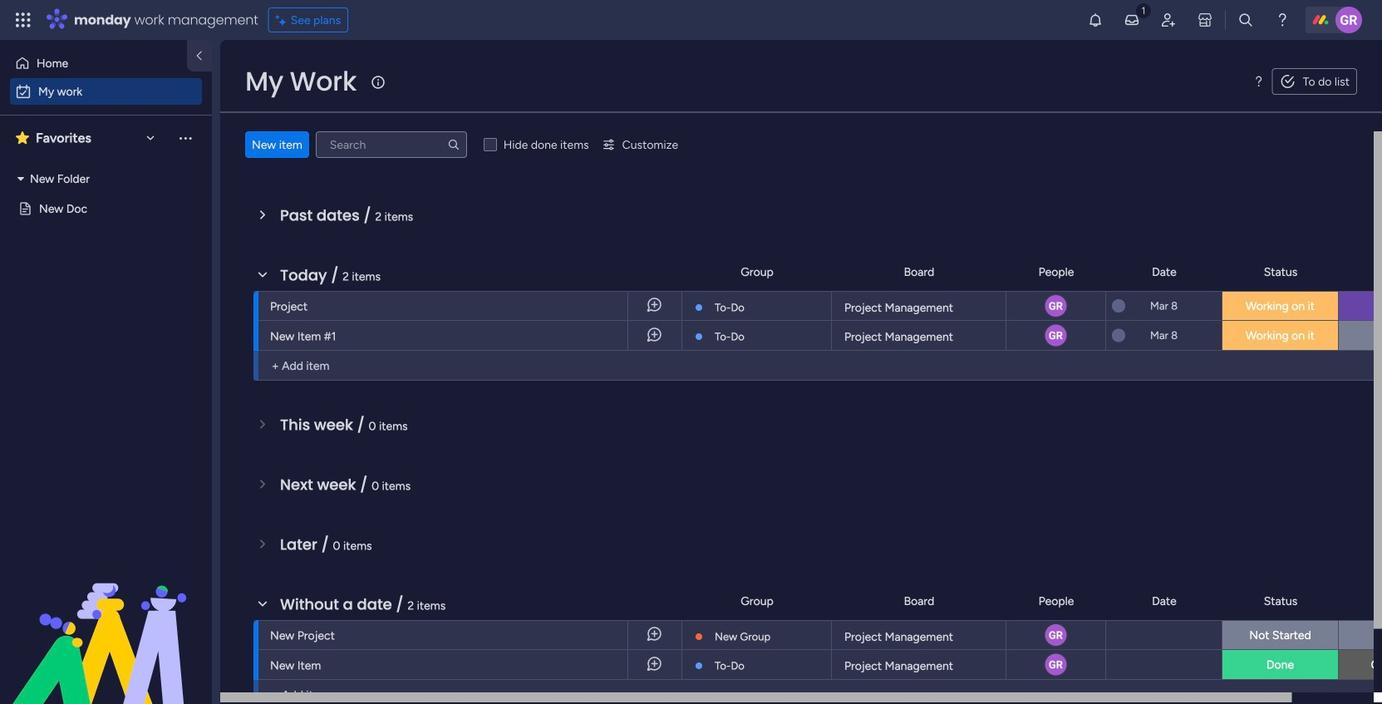 Task type: locate. For each thing, give the bounding box(es) containing it.
0 vertical spatial greg robinson image
[[1336, 7, 1362, 33]]

None search field
[[316, 131, 467, 158]]

notifications image
[[1087, 12, 1104, 28]]

1 vertical spatial option
[[10, 78, 202, 105]]

public board image
[[17, 201, 33, 217]]

favorites options image
[[177, 129, 194, 146]]

greg robinson image
[[1336, 7, 1362, 33], [1044, 652, 1069, 677]]

v2 star 2 image
[[16, 128, 29, 148]]

option
[[10, 50, 177, 76], [10, 78, 202, 105]]

see plans image
[[276, 11, 291, 29]]

monday marketplace image
[[1197, 12, 1214, 28]]

Filter dashboard by text search field
[[316, 131, 467, 158]]

2 option from the top
[[10, 78, 202, 105]]

caret down image
[[17, 173, 24, 185]]

0 vertical spatial option
[[10, 50, 177, 76]]

search image
[[447, 138, 460, 151]]

1 vertical spatial greg robinson image
[[1044, 652, 1069, 677]]

1 horizontal spatial greg robinson image
[[1336, 7, 1362, 33]]

1 image
[[1136, 1, 1151, 20]]

list box
[[0, 160, 212, 323]]



Task type: vqa. For each thing, say whether or not it's contained in the screenshot.
Workspace selection Element
no



Task type: describe. For each thing, give the bounding box(es) containing it.
select product image
[[15, 12, 32, 28]]

lottie animation image
[[0, 536, 212, 704]]

invite members image
[[1160, 12, 1177, 28]]

menu image
[[1252, 75, 1266, 88]]

0 horizontal spatial greg robinson image
[[1044, 652, 1069, 677]]

search everything image
[[1238, 12, 1254, 28]]

help image
[[1274, 12, 1291, 28]]

lottie animation element
[[0, 536, 212, 704]]

update feed image
[[1124, 12, 1140, 28]]

1 option from the top
[[10, 50, 177, 76]]



